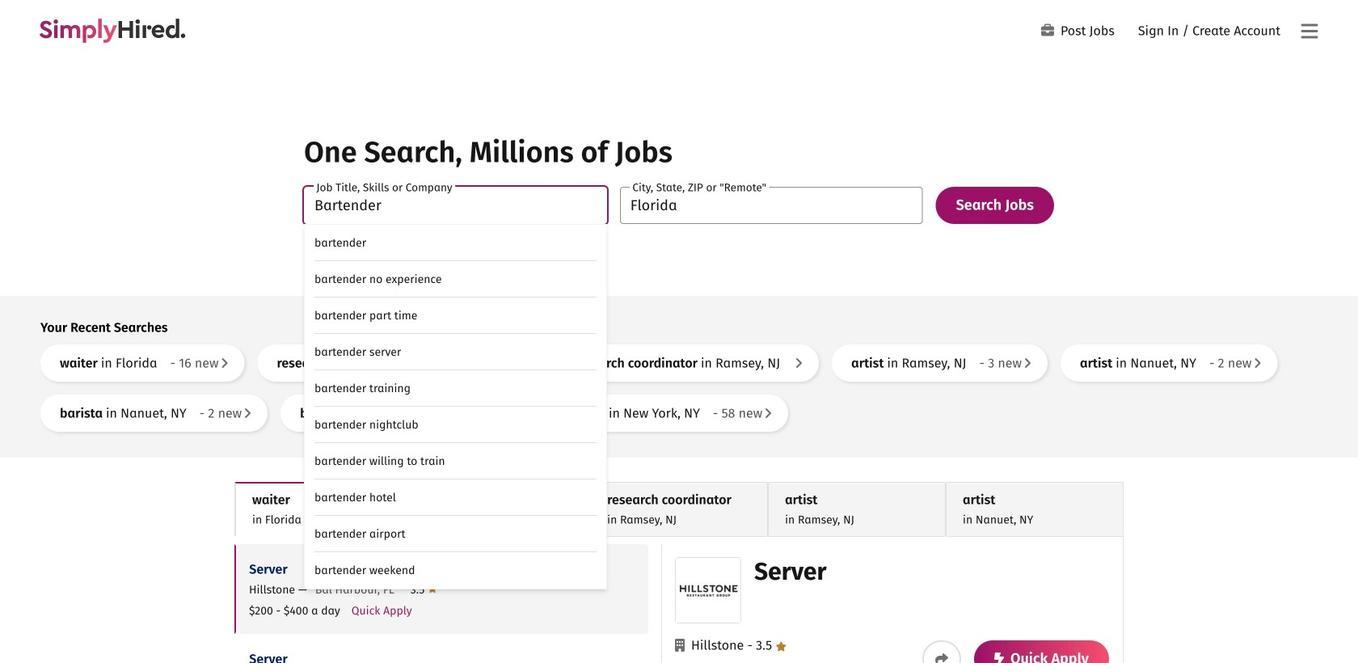 Task type: describe. For each thing, give the bounding box(es) containing it.
main menu image
[[1302, 22, 1319, 41]]

5 option from the top
[[305, 370, 607, 407]]

2 option from the top
[[305, 261, 607, 298]]

star image for the right 3.5 out of 5 stars element
[[776, 642, 787, 652]]

1 horizontal spatial 3.5 out of 5 stars element
[[744, 638, 787, 653]]

briefcase image
[[1042, 24, 1055, 37]]

6 option from the top
[[305, 407, 607, 443]]

4 option from the top
[[305, 334, 607, 370]]

1 option from the top
[[305, 225, 607, 261]]

0 horizontal spatial 3.5 out of 5 stars element
[[411, 582, 438, 597]]

company logo for hillstone image
[[676, 558, 741, 623]]

star image for the leftmost 3.5 out of 5 stars element
[[428, 582, 438, 595]]

10 option from the top
[[305, 552, 607, 589]]



Task type: vqa. For each thing, say whether or not it's contained in the screenshot.
SimplyHired Logo
yes



Task type: locate. For each thing, give the bounding box(es) containing it.
list
[[235, 544, 649, 663]]

8 option from the top
[[305, 480, 607, 516]]

1 vertical spatial star image
[[776, 642, 787, 652]]

star image
[[428, 582, 438, 595], [776, 642, 787, 652]]

3 option from the top
[[305, 298, 607, 334]]

angle right image
[[795, 357, 803, 369], [1024, 357, 1032, 369], [244, 407, 252, 420], [765, 407, 773, 420]]

option
[[305, 225, 607, 261], [305, 261, 607, 298], [305, 298, 607, 334], [305, 334, 607, 370], [305, 370, 607, 407], [305, 407, 607, 443], [305, 443, 607, 480], [305, 480, 607, 516], [305, 516, 607, 552], [305, 552, 607, 589]]

bolt lightning image
[[995, 653, 1005, 663]]

9 option from the top
[[305, 516, 607, 552]]

3.5 out of 5 stars element
[[411, 582, 438, 597], [744, 638, 787, 653]]

1 horizontal spatial angle right image
[[1254, 357, 1262, 369]]

1 vertical spatial 3.5 out of 5 stars element
[[744, 638, 787, 653]]

7 option from the top
[[305, 443, 607, 480]]

angle right image
[[220, 357, 229, 369], [1254, 357, 1262, 369]]

simplyhired logo image
[[39, 19, 186, 43]]

1 horizontal spatial star image
[[776, 642, 787, 652]]

building image
[[675, 639, 685, 652]]

0 horizontal spatial angle right image
[[220, 357, 229, 369]]

list box
[[304, 224, 607, 590]]

0 horizontal spatial star image
[[428, 582, 438, 595]]

0 vertical spatial star image
[[428, 582, 438, 595]]

0 vertical spatial 3.5 out of 5 stars element
[[411, 582, 438, 597]]

1 angle right image from the left
[[220, 357, 229, 369]]

2 angle right image from the left
[[1254, 357, 1262, 369]]

tab list
[[235, 482, 1124, 537]]

None text field
[[304, 187, 607, 224], [620, 187, 923, 224], [304, 187, 607, 224], [620, 187, 923, 224]]

None field
[[304, 187, 607, 590], [620, 187, 923, 224], [304, 187, 607, 590], [620, 187, 923, 224]]

share this job image
[[936, 653, 949, 663]]



